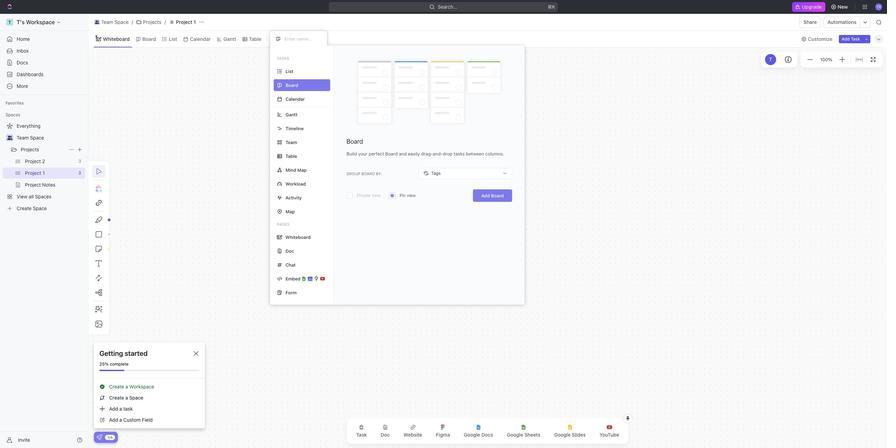 Task type: vqa. For each thing, say whether or not it's contained in the screenshot.
the 27
no



Task type: locate. For each thing, give the bounding box(es) containing it.
0 vertical spatial list
[[169, 36, 177, 42]]

chat
[[286, 262, 296, 268]]

add for add board
[[481, 193, 490, 199]]

calendar
[[190, 36, 211, 42], [286, 96, 305, 102]]

map right mind
[[297, 167, 307, 173]]

2 google from the left
[[507, 432, 523, 438]]

doc up chat
[[286, 248, 294, 254]]

space right user group image
[[30, 135, 44, 141]]

1 horizontal spatial team space
[[101, 19, 129, 25]]

mind map
[[286, 167, 307, 173]]

docs
[[17, 60, 28, 66], [482, 432, 493, 438]]

automations
[[828, 19, 857, 25]]

1 vertical spatial projects
[[21, 147, 39, 153]]

create a space
[[109, 395, 143, 401]]

space down create a workspace
[[129, 395, 143, 401]]

1 horizontal spatial space
[[115, 19, 129, 25]]

onboarding checklist button element
[[97, 435, 102, 441]]

2 view from the left
[[407, 193, 416, 198]]

1 horizontal spatial projects link
[[134, 18, 163, 26]]

google left slides
[[554, 432, 571, 438]]

team
[[101, 19, 113, 25], [17, 135, 29, 141], [286, 140, 297, 145]]

create up add a task
[[109, 395, 124, 401]]

a for space
[[125, 395, 128, 401]]

1 vertical spatial table
[[286, 153, 297, 159]]

group
[[347, 171, 360, 176]]

0 horizontal spatial map
[[286, 209, 295, 214]]

3 google from the left
[[554, 432, 571, 438]]

add left task
[[109, 406, 118, 412]]

easily
[[408, 151, 420, 157]]

0 horizontal spatial projects link
[[21, 144, 66, 155]]

website
[[404, 432, 422, 438]]

gantt up timeline
[[286, 112, 298, 117]]

1 horizontal spatial list
[[286, 68, 293, 74]]

google left sheets
[[507, 432, 523, 438]]

projects link
[[134, 18, 163, 26], [21, 144, 66, 155]]

1 horizontal spatial view
[[407, 193, 416, 198]]

table
[[249, 36, 261, 42], [286, 153, 297, 159]]

team down timeline
[[286, 140, 297, 145]]

a left task
[[119, 406, 122, 412]]

1/4
[[107, 436, 113, 440]]

1 vertical spatial projects link
[[21, 144, 66, 155]]

map down the activity
[[286, 209, 295, 214]]

add down the tags dropdown button
[[481, 193, 490, 199]]

1 horizontal spatial calendar
[[286, 96, 305, 102]]

a up task
[[125, 395, 128, 401]]

workspace
[[129, 384, 154, 390]]

google sheets button
[[502, 421, 546, 442]]

1 horizontal spatial team
[[101, 19, 113, 25]]

tree containing team space
[[3, 121, 85, 214]]

pin view
[[400, 193, 416, 198]]

whiteboard link
[[102, 34, 130, 44]]

board
[[143, 36, 156, 42], [347, 138, 363, 145], [385, 151, 398, 157], [491, 193, 504, 199]]

1 vertical spatial calendar
[[286, 96, 305, 102]]

projects link inside tree
[[21, 144, 66, 155]]

task
[[851, 36, 860, 41], [356, 432, 367, 438]]

view right pin
[[407, 193, 416, 198]]

0 vertical spatial calendar
[[190, 36, 211, 42]]

0 horizontal spatial projects
[[21, 147, 39, 153]]

0 horizontal spatial space
[[30, 135, 44, 141]]

list down tasks
[[286, 68, 293, 74]]

1 horizontal spatial google
[[507, 432, 523, 438]]

0 vertical spatial docs
[[17, 60, 28, 66]]

create for create a space
[[109, 395, 124, 401]]

1 vertical spatial docs
[[482, 432, 493, 438]]

1 horizontal spatial team space link
[[93, 18, 130, 26]]

space up whiteboard link
[[115, 19, 129, 25]]

0 vertical spatial projects
[[143, 19, 161, 25]]

100% button
[[819, 55, 834, 64]]

1 vertical spatial gantt
[[286, 112, 298, 117]]

1 vertical spatial task
[[356, 432, 367, 438]]

1 create from the top
[[109, 384, 124, 390]]

new
[[838, 4, 848, 10]]

team right user group icon at the left top
[[101, 19, 113, 25]]

favorites
[[6, 101, 24, 106]]

list
[[169, 36, 177, 42], [286, 68, 293, 74]]

add for add task
[[842, 36, 850, 41]]

drop
[[443, 151, 453, 157]]

1 horizontal spatial projects
[[143, 19, 161, 25]]

google for google sheets
[[507, 432, 523, 438]]

0 horizontal spatial gantt
[[224, 36, 236, 42]]

0 vertical spatial task
[[851, 36, 860, 41]]

space
[[115, 19, 129, 25], [30, 135, 44, 141], [129, 395, 143, 401]]

perfect
[[369, 151, 384, 157]]

board inside board link
[[143, 36, 156, 42]]

columns.
[[485, 151, 504, 157]]

calendar down 1
[[190, 36, 211, 42]]

calendar link
[[189, 34, 211, 44]]

0 horizontal spatial /
[[132, 19, 133, 25]]

1 vertical spatial create
[[109, 395, 124, 401]]

doc
[[286, 248, 294, 254], [381, 432, 390, 438]]

a
[[125, 384, 128, 390], [125, 395, 128, 401], [119, 406, 122, 412], [119, 417, 122, 423]]

team space right user group image
[[17, 135, 44, 141]]

1 vertical spatial list
[[286, 68, 293, 74]]

0 horizontal spatial table
[[249, 36, 261, 42]]

and-
[[433, 151, 443, 157]]

2 horizontal spatial team
[[286, 140, 297, 145]]

drag-
[[421, 151, 433, 157]]

list inside list link
[[169, 36, 177, 42]]

0 vertical spatial map
[[297, 167, 307, 173]]

whiteboard
[[103, 36, 130, 42], [286, 234, 311, 240]]

0 horizontal spatial calendar
[[190, 36, 211, 42]]

team space up whiteboard link
[[101, 19, 129, 25]]

add for add a task
[[109, 406, 118, 412]]

create
[[109, 384, 124, 390], [109, 395, 124, 401]]

create for create a workspace
[[109, 384, 124, 390]]

doc right task button
[[381, 432, 390, 438]]

2 horizontal spatial google
[[554, 432, 571, 438]]

1 horizontal spatial map
[[297, 167, 307, 173]]

0 vertical spatial doc
[[286, 248, 294, 254]]

view for private view
[[372, 193, 381, 198]]

tasks
[[277, 56, 289, 61]]

tags button
[[419, 168, 512, 179]]

1 vertical spatial whiteboard
[[286, 234, 311, 240]]

tasks
[[454, 151, 465, 157]]

tree
[[3, 121, 85, 214]]

0 horizontal spatial view
[[372, 193, 381, 198]]

calendar up timeline
[[286, 96, 305, 102]]

team space
[[101, 19, 129, 25], [17, 135, 44, 141]]

1 google from the left
[[464, 432, 480, 438]]

1 horizontal spatial /
[[165, 19, 166, 25]]

dashboards link
[[3, 69, 85, 80]]

task left doc button
[[356, 432, 367, 438]]

onboarding checklist button image
[[97, 435, 102, 441]]

1 vertical spatial doc
[[381, 432, 390, 438]]

team right user group image
[[17, 135, 29, 141]]

custom
[[123, 417, 141, 423]]

1 horizontal spatial doc
[[381, 432, 390, 438]]

2 create from the top
[[109, 395, 124, 401]]

field
[[142, 417, 153, 423]]

add inside button
[[842, 36, 850, 41]]

tree inside sidebar navigation
[[3, 121, 85, 214]]

add down add a task
[[109, 417, 118, 423]]

2 / from the left
[[165, 19, 166, 25]]

0 vertical spatial space
[[115, 19, 129, 25]]

docs link
[[3, 57, 85, 68]]

1 horizontal spatial whiteboard
[[286, 234, 311, 240]]

task down automations button
[[851, 36, 860, 41]]

google for google slides
[[554, 432, 571, 438]]

0 horizontal spatial docs
[[17, 60, 28, 66]]

0 horizontal spatial doc
[[286, 248, 294, 254]]

a down add a task
[[119, 417, 122, 423]]

between
[[466, 151, 484, 157]]

0 vertical spatial projects link
[[134, 18, 163, 26]]

Enter name... field
[[284, 36, 321, 42]]

0 vertical spatial whiteboard
[[103, 36, 130, 42]]

tags
[[432, 171, 441, 176]]

share button
[[800, 17, 821, 28]]

home
[[17, 36, 30, 42]]

0 horizontal spatial team
[[17, 135, 29, 141]]

google
[[464, 432, 480, 438], [507, 432, 523, 438], [554, 432, 571, 438]]

customize
[[808, 36, 833, 42]]

table link
[[248, 34, 261, 44]]

docs inside button
[[482, 432, 493, 438]]

add down automations button
[[842, 36, 850, 41]]

1 horizontal spatial task
[[851, 36, 860, 41]]

team space inside sidebar navigation
[[17, 135, 44, 141]]

gantt
[[224, 36, 236, 42], [286, 112, 298, 117]]

search...
[[438, 4, 458, 10]]

1 vertical spatial team space link
[[17, 132, 84, 144]]

whiteboard down "pages"
[[286, 234, 311, 240]]

your
[[358, 151, 368, 157]]

0 horizontal spatial google
[[464, 432, 480, 438]]

0 vertical spatial team space
[[101, 19, 129, 25]]

task
[[123, 406, 133, 412]]

doc inside button
[[381, 432, 390, 438]]

google right "figma"
[[464, 432, 480, 438]]

list down project 1 link
[[169, 36, 177, 42]]

automations button
[[824, 17, 860, 27]]

build
[[347, 151, 357, 157]]

0 vertical spatial create
[[109, 384, 124, 390]]

1 horizontal spatial docs
[[482, 432, 493, 438]]

1 view from the left
[[372, 193, 381, 198]]

add board
[[481, 193, 504, 199]]

project 1
[[176, 19, 196, 25]]

1
[[194, 19, 196, 25]]

team space link
[[93, 18, 130, 26], [17, 132, 84, 144]]

table up mind
[[286, 153, 297, 159]]

inbox
[[17, 48, 29, 54]]

1 vertical spatial space
[[30, 135, 44, 141]]

0 horizontal spatial list
[[169, 36, 177, 42]]

gantt left table link
[[224, 36, 236, 42]]

view right 'private' on the left top of page
[[372, 193, 381, 198]]

1 vertical spatial team space
[[17, 135, 44, 141]]

0 horizontal spatial whiteboard
[[103, 36, 130, 42]]

a up create a space
[[125, 384, 128, 390]]

add
[[842, 36, 850, 41], [481, 193, 490, 199], [109, 406, 118, 412], [109, 417, 118, 423]]

project
[[176, 19, 192, 25]]

invite
[[18, 437, 30, 443]]

whiteboard left board link
[[103, 36, 130, 42]]

0 horizontal spatial task
[[356, 432, 367, 438]]

add a task
[[109, 406, 133, 412]]

docs inside sidebar navigation
[[17, 60, 28, 66]]

sheets
[[525, 432, 541, 438]]

0 horizontal spatial team space
[[17, 135, 44, 141]]

table right gantt link
[[249, 36, 261, 42]]

2 vertical spatial space
[[129, 395, 143, 401]]

create up create a space
[[109, 384, 124, 390]]

0 vertical spatial team space link
[[93, 18, 130, 26]]

dashboards
[[17, 71, 44, 77]]



Task type: describe. For each thing, give the bounding box(es) containing it.
view for pin view
[[407, 193, 416, 198]]

0 horizontal spatial team space link
[[17, 132, 84, 144]]

website button
[[398, 421, 428, 442]]

t
[[769, 57, 772, 62]]

0 vertical spatial table
[[249, 36, 261, 42]]

upgrade
[[802, 4, 822, 10]]

getting started
[[99, 350, 148, 358]]

project 1 link
[[167, 18, 198, 26]]

add task
[[842, 36, 860, 41]]

started
[[125, 350, 148, 358]]

pin
[[400, 193, 406, 198]]

mind
[[286, 167, 296, 173]]

home link
[[3, 34, 85, 45]]

add for add a custom field
[[109, 417, 118, 423]]

group board by:
[[347, 171, 382, 176]]

embed
[[286, 276, 301, 282]]

google slides button
[[549, 421, 591, 442]]

complete
[[110, 362, 129, 367]]

private view
[[357, 193, 381, 198]]

by:
[[376, 171, 382, 176]]

0 vertical spatial gantt
[[224, 36, 236, 42]]

spaces
[[6, 112, 20, 118]]

add task button
[[839, 35, 863, 43]]

a for workspace
[[125, 384, 128, 390]]

google slides
[[554, 432, 586, 438]]

pages
[[277, 222, 290, 227]]

activity
[[286, 195, 302, 201]]

25%
[[99, 362, 109, 367]]

sidebar navigation
[[0, 14, 88, 449]]

view button
[[270, 34, 293, 44]]

space inside tree
[[30, 135, 44, 141]]

100%
[[820, 57, 833, 62]]

user group image
[[95, 20, 99, 24]]

form
[[286, 290, 297, 295]]

25% complete
[[99, 362, 129, 367]]

timeline
[[286, 126, 304, 131]]

create a workspace
[[109, 384, 154, 390]]

workload
[[286, 181, 306, 187]]

slides
[[572, 432, 586, 438]]

google docs button
[[458, 421, 499, 442]]

view button
[[270, 31, 293, 47]]

new button
[[828, 1, 852, 12]]

board
[[361, 171, 375, 176]]

google docs
[[464, 432, 493, 438]]

board link
[[141, 34, 156, 44]]

user group image
[[7, 136, 12, 140]]

inbox link
[[3, 45, 85, 56]]

build your perfect board and easily drag-and-drop tasks between columns.
[[347, 151, 504, 157]]

google for google docs
[[464, 432, 480, 438]]

1 / from the left
[[132, 19, 133, 25]]

a for task
[[119, 406, 122, 412]]

view
[[279, 36, 290, 42]]

google sheets
[[507, 432, 541, 438]]

gantt link
[[222, 34, 236, 44]]

task button
[[351, 421, 372, 442]]

add a custom field
[[109, 417, 153, 423]]

customize button
[[799, 34, 835, 44]]

calendar inside calendar link
[[190, 36, 211, 42]]

2 horizontal spatial space
[[129, 395, 143, 401]]

getting
[[99, 350, 123, 358]]

1 vertical spatial map
[[286, 209, 295, 214]]

list link
[[168, 34, 177, 44]]

and
[[399, 151, 407, 157]]

1 horizontal spatial table
[[286, 153, 297, 159]]

share
[[804, 19, 817, 25]]

team inside sidebar navigation
[[17, 135, 29, 141]]

1 horizontal spatial gantt
[[286, 112, 298, 117]]

⌘k
[[548, 4, 556, 10]]

youtube
[[600, 432, 619, 438]]

upgrade link
[[792, 2, 826, 12]]

doc button
[[375, 421, 395, 442]]

figma button
[[431, 421, 456, 442]]

favorites button
[[3, 99, 27, 107]]

figma
[[436, 432, 450, 438]]

close image
[[194, 351, 199, 356]]

a for custom
[[119, 417, 122, 423]]

private
[[357, 193, 371, 198]]

projects inside sidebar navigation
[[21, 147, 39, 153]]



